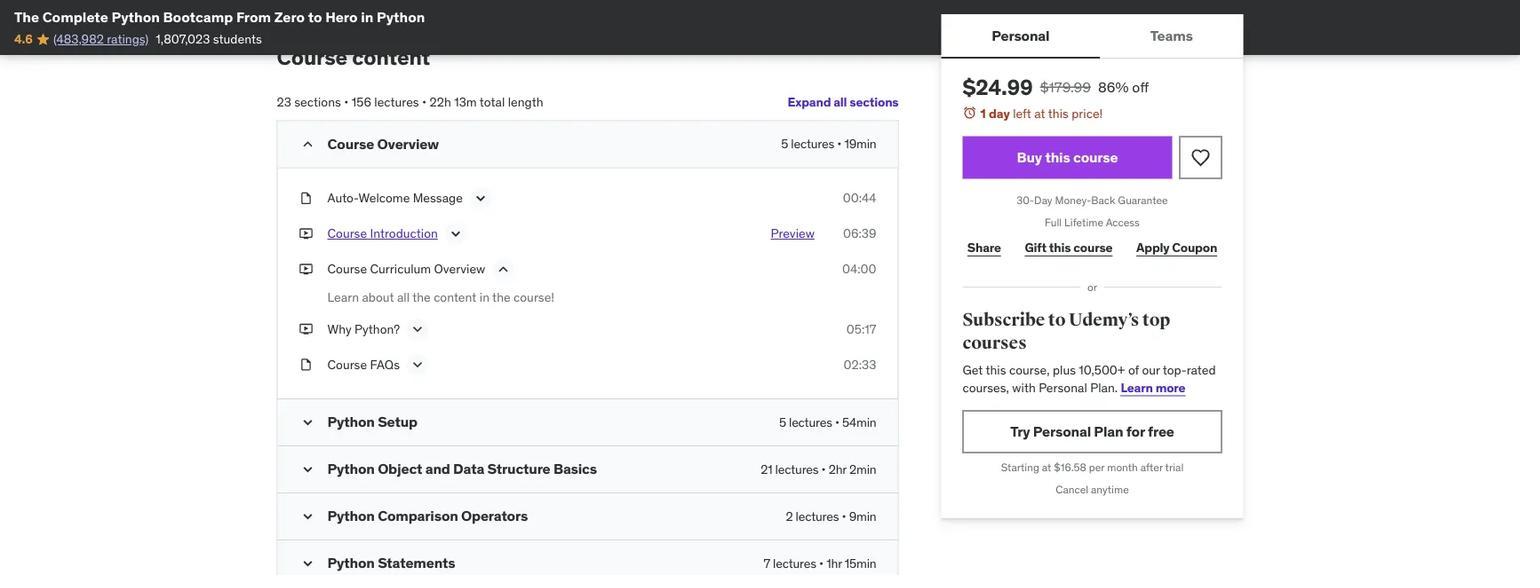Task type: vqa. For each thing, say whether or not it's contained in the screenshot.
storytelling
no



Task type: locate. For each thing, give the bounding box(es) containing it.
personal up $16.58
[[1034, 423, 1091, 441]]

python left statements on the left of page
[[328, 555, 375, 573]]

the
[[14, 8, 39, 26]]

1 vertical spatial learn
[[1121, 380, 1153, 396]]

00:44
[[843, 190, 877, 206]]

learn down the 'of'
[[1121, 380, 1153, 396]]

show lecture description image
[[472, 190, 490, 208], [409, 321, 427, 339], [409, 357, 427, 374]]

xsmall image down xsmall icon
[[299, 357, 313, 374]]

0 vertical spatial to
[[308, 8, 322, 26]]

1 vertical spatial course
[[1074, 240, 1113, 256]]

preview
[[771, 226, 815, 242]]

1 horizontal spatial all
[[834, 94, 847, 110]]

xsmall image for 00:44
[[299, 190, 313, 207]]

at inside starting at $16.58 per month after trial cancel anytime
[[1042, 461, 1052, 475]]

this right the gift on the top right of page
[[1050, 240, 1071, 256]]

5 down expand
[[781, 136, 788, 152]]

• left 54min
[[835, 415, 840, 431]]

1 vertical spatial show lecture description image
[[409, 321, 427, 339]]

at right left
[[1035, 105, 1046, 121]]

course for course overview
[[328, 135, 374, 153]]

1 the from the left
[[413, 290, 431, 306]]

course inside button
[[328, 226, 367, 242]]

lectures right 7
[[773, 556, 817, 572]]

• left 22h 13m
[[422, 94, 427, 110]]

content
[[352, 44, 430, 71], [434, 290, 477, 306]]

1 xsmall image from the top
[[299, 190, 313, 207]]

0 vertical spatial all
[[834, 94, 847, 110]]

try personal plan for free link
[[963, 411, 1223, 454]]

python left object
[[328, 461, 375, 479]]

starting at $16.58 per month after trial cancel anytime
[[1001, 461, 1184, 497]]

ratings)
[[107, 31, 149, 47]]

personal inside get this course, plus 10,500+ of our top-rated courses, with personal plan.
[[1039, 380, 1088, 396]]

1 horizontal spatial to
[[1049, 310, 1066, 332]]

show lecture description image right message
[[472, 190, 490, 208]]

10,500+
[[1079, 362, 1126, 378]]

0 vertical spatial in
[[361, 8, 374, 26]]

show lecture description image right faqs
[[409, 357, 427, 374]]

personal down plus
[[1039, 380, 1088, 396]]

0 vertical spatial small image
[[299, 509, 317, 526]]

in left course!
[[480, 290, 490, 306]]

lectures up the 21 lectures • 2hr 2min
[[789, 415, 833, 431]]

lectures
[[374, 94, 419, 110], [791, 136, 835, 152], [789, 415, 833, 431], [776, 462, 819, 478], [796, 509, 839, 525], [773, 556, 817, 572]]

tab list containing personal
[[942, 14, 1244, 59]]

0 horizontal spatial sections
[[294, 94, 341, 110]]

1 small image from the top
[[299, 136, 317, 153]]

1 day left at this price!
[[981, 105, 1103, 121]]

2 small image from the top
[[299, 556, 317, 573]]

buy this course button
[[963, 137, 1173, 179]]

at left $16.58
[[1042, 461, 1052, 475]]

0 vertical spatial overview
[[377, 135, 439, 153]]

back
[[1092, 194, 1116, 208]]

top
[[1143, 310, 1171, 332]]

day
[[989, 105, 1010, 121]]

to
[[308, 8, 322, 26], [1049, 310, 1066, 332]]

python up ratings)
[[111, 8, 160, 26]]

lectures right 156
[[374, 94, 419, 110]]

course down 'zero'
[[277, 44, 348, 71]]

overview down 23 sections • 156 lectures • 22h 13m total length
[[377, 135, 439, 153]]

0 vertical spatial show lecture description image
[[472, 190, 490, 208]]

personal up $24.99
[[992, 26, 1050, 44]]

get
[[963, 362, 983, 378]]

python comparison operators
[[328, 508, 528, 526]]

xsmall image up xsmall icon
[[299, 261, 313, 278]]

coupon
[[1173, 240, 1218, 256]]

all
[[834, 94, 847, 110], [397, 290, 410, 306]]

python setup
[[328, 413, 418, 432]]

0 horizontal spatial the
[[413, 290, 431, 306]]

2 vertical spatial show lecture description image
[[409, 357, 427, 374]]

1 vertical spatial small image
[[299, 556, 317, 573]]

to left udemy's
[[1049, 310, 1066, 332]]

2 small image from the top
[[299, 414, 317, 432]]

structure
[[487, 461, 551, 479]]

course down why
[[328, 357, 367, 373]]

course
[[1074, 148, 1119, 167], [1074, 240, 1113, 256]]

lectures right 21
[[776, 462, 819, 478]]

1 vertical spatial 5
[[779, 415, 786, 431]]

the complete python bootcamp from zero to hero in python
[[14, 8, 425, 26]]

plus
[[1053, 362, 1076, 378]]

xsmall image left auto-
[[299, 190, 313, 207]]

lectures down expand
[[791, 136, 835, 152]]

• for course overview
[[837, 136, 842, 152]]

5 for course overview
[[781, 136, 788, 152]]

0 vertical spatial course
[[1074, 148, 1119, 167]]

02:33
[[844, 357, 877, 373]]

1 horizontal spatial in
[[480, 290, 490, 306]]

to right 'zero'
[[308, 8, 322, 26]]

subscribe to udemy's top courses
[[963, 310, 1171, 354]]

gift this course
[[1025, 240, 1113, 256]]

0 horizontal spatial to
[[308, 8, 322, 26]]

lectures right 2
[[796, 509, 839, 525]]

$16.58
[[1054, 461, 1087, 475]]

course down 156
[[328, 135, 374, 153]]

1 vertical spatial to
[[1049, 310, 1066, 332]]

xsmall image
[[299, 321, 313, 338]]

python for python statements
[[328, 555, 375, 573]]

course down auto-
[[328, 226, 367, 242]]

22h 13m
[[430, 94, 477, 110]]

4 xsmall image from the top
[[299, 357, 313, 374]]

1 horizontal spatial the
[[493, 290, 511, 306]]

learn for learn more
[[1121, 380, 1153, 396]]

personal inside button
[[992, 26, 1050, 44]]

course content
[[277, 44, 430, 71]]

xsmall image
[[299, 190, 313, 207], [299, 225, 313, 243], [299, 261, 313, 278], [299, 357, 313, 374]]

course down lifetime
[[1074, 240, 1113, 256]]

this for buy
[[1046, 148, 1071, 167]]

this up the courses,
[[986, 362, 1007, 378]]

1 vertical spatial personal
[[1039, 380, 1088, 396]]

0 vertical spatial learn
[[328, 290, 359, 306]]

why
[[328, 321, 352, 337]]

in right hero
[[361, 8, 374, 26]]

$24.99 $179.99 86% off
[[963, 74, 1149, 100]]

show lecture description image down 'learn about all the content in the course!'
[[409, 321, 427, 339]]

1 small image from the top
[[299, 509, 317, 526]]

get this course, plus 10,500+ of our top-rated courses, with personal plan.
[[963, 362, 1216, 396]]

this for get
[[986, 362, 1007, 378]]

course introduction
[[328, 226, 438, 242]]

courses
[[963, 333, 1027, 354]]

why python?
[[328, 321, 400, 337]]

content up 23 sections • 156 lectures • 22h 13m total length
[[352, 44, 430, 71]]

overview up 'learn about all the content in the course!'
[[434, 261, 486, 277]]

1 vertical spatial small image
[[299, 414, 317, 432]]

all right expand
[[834, 94, 847, 110]]

1 vertical spatial content
[[434, 290, 477, 306]]

overview
[[377, 135, 439, 153], [434, 261, 486, 277]]

0 vertical spatial small image
[[299, 136, 317, 153]]

sections right 23
[[294, 94, 341, 110]]

0 horizontal spatial in
[[361, 8, 374, 26]]

• left the 2hr
[[822, 462, 826, 478]]

course for course introduction
[[328, 226, 367, 242]]

show lecture description image for auto-welcome message
[[472, 190, 490, 208]]

small image
[[299, 136, 317, 153], [299, 414, 317, 432], [299, 461, 317, 479]]

the down course curriculum overview
[[413, 290, 431, 306]]

course for course faqs
[[328, 357, 367, 373]]

the
[[413, 290, 431, 306], [493, 290, 511, 306]]

course for gift this course
[[1074, 240, 1113, 256]]

0 vertical spatial at
[[1035, 105, 1046, 121]]

1 vertical spatial all
[[397, 290, 410, 306]]

small image for python statements
[[299, 556, 317, 573]]

• left 9min
[[842, 509, 847, 525]]

introduction
[[370, 226, 438, 242]]

price!
[[1072, 105, 1103, 121]]

python left setup
[[328, 413, 375, 432]]

3 small image from the top
[[299, 461, 317, 479]]

hero
[[325, 8, 358, 26]]

learn up why
[[328, 290, 359, 306]]

sections up 19min
[[850, 94, 899, 110]]

this right buy at top
[[1046, 148, 1071, 167]]

1 horizontal spatial learn
[[1121, 380, 1153, 396]]

2 vertical spatial personal
[[1034, 423, 1091, 441]]

0 horizontal spatial learn
[[328, 290, 359, 306]]

course up the about
[[328, 261, 367, 277]]

this inside "button"
[[1046, 148, 1071, 167]]

tab list
[[942, 14, 1244, 59]]

complete
[[42, 8, 108, 26]]

2 vertical spatial small image
[[299, 461, 317, 479]]

2 sections from the left
[[294, 94, 341, 110]]

python
[[111, 8, 160, 26], [377, 8, 425, 26], [328, 413, 375, 432], [328, 461, 375, 479], [328, 508, 375, 526], [328, 555, 375, 573]]

python up 'python statements'
[[328, 508, 375, 526]]

xsmall image left course introduction
[[299, 225, 313, 243]]

lectures for python object and data structure basics
[[776, 462, 819, 478]]

the down hide lecture description icon
[[493, 290, 511, 306]]

apply coupon button
[[1132, 230, 1223, 266]]

0 horizontal spatial all
[[397, 290, 410, 306]]

21
[[761, 462, 773, 478]]

1,807,023 students
[[156, 31, 262, 47]]

or
[[1088, 281, 1098, 294]]

1 horizontal spatial content
[[434, 290, 477, 306]]

this inside get this course, plus 10,500+ of our top-rated courses, with personal plan.
[[986, 362, 1007, 378]]

object
[[378, 461, 422, 479]]

starting
[[1001, 461, 1040, 475]]

course inside "button"
[[1074, 148, 1119, 167]]

1 horizontal spatial sections
[[850, 94, 899, 110]]

teams button
[[1100, 14, 1244, 57]]

day
[[1035, 194, 1053, 208]]

0 horizontal spatial content
[[352, 44, 430, 71]]

course!
[[514, 290, 555, 306]]

this for gift
[[1050, 240, 1071, 256]]

personal
[[992, 26, 1050, 44], [1039, 380, 1088, 396], [1034, 423, 1091, 441]]

python?
[[355, 321, 400, 337]]

156
[[352, 94, 371, 110]]

1 vertical spatial at
[[1042, 461, 1052, 475]]

guarantee
[[1118, 194, 1169, 208]]

content down course curriculum overview
[[434, 290, 477, 306]]

5 for python setup
[[779, 415, 786, 431]]

•
[[344, 94, 349, 110], [422, 94, 427, 110], [837, 136, 842, 152], [835, 415, 840, 431], [822, 462, 826, 478], [842, 509, 847, 525], [820, 556, 824, 572]]

• for python setup
[[835, 415, 840, 431]]

2 the from the left
[[493, 290, 511, 306]]

1 sections from the left
[[850, 94, 899, 110]]

0 vertical spatial 5
[[781, 136, 788, 152]]

course overview
[[328, 135, 439, 153]]

1 vertical spatial in
[[480, 290, 490, 306]]

learn
[[328, 290, 359, 306], [1121, 380, 1153, 396]]

all right the about
[[397, 290, 410, 306]]

course
[[277, 44, 348, 71], [328, 135, 374, 153], [328, 226, 367, 242], [328, 261, 367, 277], [328, 357, 367, 373]]

small image
[[299, 509, 317, 526], [299, 556, 317, 573]]

data
[[453, 461, 485, 479]]

• left 19min
[[837, 136, 842, 152]]

from
[[236, 8, 271, 26]]

5 up the 21 lectures • 2hr 2min
[[779, 415, 786, 431]]

bootcamp
[[163, 8, 233, 26]]

at
[[1035, 105, 1046, 121], [1042, 461, 1052, 475]]

lectures for course overview
[[791, 136, 835, 152]]

86%
[[1099, 78, 1129, 96]]

course up back
[[1074, 148, 1119, 167]]

statements
[[378, 555, 455, 573]]

courses,
[[963, 380, 1010, 396]]

2 xsmall image from the top
[[299, 225, 313, 243]]

0 vertical spatial personal
[[992, 26, 1050, 44]]

• left 1hr
[[820, 556, 824, 572]]

buy this course
[[1017, 148, 1119, 167]]

plan
[[1094, 423, 1124, 441]]



Task type: describe. For each thing, give the bounding box(es) containing it.
2
[[786, 509, 793, 525]]

auto-welcome message
[[328, 190, 463, 206]]

our
[[1143, 362, 1161, 378]]

course,
[[1010, 362, 1050, 378]]

xsmall image for preview
[[299, 225, 313, 243]]

show lecture description image for course faqs
[[409, 357, 427, 374]]

• for python statements
[[820, 556, 824, 572]]

cancel
[[1056, 483, 1089, 497]]

7 lectures • 1hr 15min
[[764, 556, 877, 572]]

message
[[413, 190, 463, 206]]

1
[[981, 105, 986, 121]]

welcome
[[359, 190, 410, 206]]

python for python setup
[[328, 413, 375, 432]]

python right hero
[[377, 8, 425, 26]]

2min
[[850, 462, 877, 478]]

7
[[764, 556, 771, 572]]

for
[[1127, 423, 1145, 441]]

personal button
[[942, 14, 1100, 57]]

students
[[213, 31, 262, 47]]

and
[[425, 461, 450, 479]]

top-
[[1163, 362, 1187, 378]]

expand
[[788, 94, 831, 110]]

all inside dropdown button
[[834, 94, 847, 110]]

show lecture description image
[[447, 225, 465, 243]]

to inside subscribe to udemy's top courses
[[1049, 310, 1066, 332]]

1,807,023
[[156, 31, 210, 47]]

05:17
[[847, 321, 877, 337]]

19min
[[845, 136, 877, 152]]

setup
[[378, 413, 418, 432]]

this down $24.99 $179.99 86% off
[[1049, 105, 1069, 121]]

learn about all the content in the course!
[[328, 290, 555, 306]]

course for course content
[[277, 44, 348, 71]]

faqs
[[370, 357, 400, 373]]

9min
[[849, 509, 877, 525]]

0 vertical spatial content
[[352, 44, 430, 71]]

money-
[[1055, 194, 1092, 208]]

course curriculum overview
[[328, 261, 486, 277]]

share
[[968, 240, 1001, 256]]

python statements
[[328, 555, 455, 573]]

subscribe
[[963, 310, 1045, 332]]

rated
[[1187, 362, 1216, 378]]

54min
[[843, 415, 877, 431]]

plan.
[[1091, 380, 1118, 396]]

30-day money-back guarantee full lifetime access
[[1017, 194, 1169, 230]]

auto-
[[328, 190, 359, 206]]

of
[[1129, 362, 1140, 378]]

show lecture description image for why python?
[[409, 321, 427, 339]]

hide lecture description image
[[494, 261, 512, 279]]

total
[[480, 94, 505, 110]]

2hr
[[829, 462, 847, 478]]

xsmall image for 02:33
[[299, 357, 313, 374]]

course for course curriculum overview
[[328, 261, 367, 277]]

sections inside dropdown button
[[850, 94, 899, 110]]

expand all sections button
[[788, 85, 899, 120]]

23 sections • 156 lectures • 22h 13m total length
[[277, 94, 544, 110]]

course for buy this course
[[1074, 148, 1119, 167]]

1 vertical spatial overview
[[434, 261, 486, 277]]

per
[[1089, 461, 1105, 475]]

4.6
[[14, 31, 32, 47]]

python for python object and data structure basics
[[328, 461, 375, 479]]

small image for python setup
[[299, 414, 317, 432]]

lectures for python setup
[[789, 415, 833, 431]]

more
[[1156, 380, 1186, 396]]

operators
[[461, 508, 528, 526]]

full
[[1045, 216, 1062, 230]]

small image for course overview
[[299, 136, 317, 153]]

small image for python object and data structure basics
[[299, 461, 317, 479]]

5 lectures • 19min
[[781, 136, 877, 152]]

21 lectures • 2hr 2min
[[761, 462, 877, 478]]

2 lectures • 9min
[[786, 509, 877, 525]]

• left 156
[[344, 94, 349, 110]]

personal inside 'link'
[[1034, 423, 1091, 441]]

free
[[1148, 423, 1175, 441]]

lectures for python comparison operators
[[796, 509, 839, 525]]

anytime
[[1091, 483, 1129, 497]]

(483,982
[[53, 31, 104, 47]]

small image for python comparison operators
[[299, 509, 317, 526]]

python object and data structure basics
[[328, 461, 597, 479]]

off
[[1133, 78, 1149, 96]]

3 xsmall image from the top
[[299, 261, 313, 278]]

with
[[1013, 380, 1036, 396]]

• for python object and data structure basics
[[822, 462, 826, 478]]

after
[[1141, 461, 1163, 475]]

apply coupon
[[1137, 240, 1218, 256]]

try
[[1011, 423, 1031, 441]]

udemy's
[[1069, 310, 1140, 332]]

curriculum
[[370, 261, 431, 277]]

add to wishlist image
[[1191, 147, 1212, 169]]

learn for learn about all the content in the course!
[[328, 290, 359, 306]]

lectures for python statements
[[773, 556, 817, 572]]

alarm image
[[963, 106, 977, 120]]

course faqs
[[328, 357, 400, 373]]

month
[[1108, 461, 1138, 475]]

length
[[508, 94, 544, 110]]

buy
[[1017, 148, 1043, 167]]

course introduction button
[[328, 225, 438, 247]]

15min
[[845, 556, 877, 572]]

python for python comparison operators
[[328, 508, 375, 526]]

learn more link
[[1121, 380, 1186, 396]]

06:39
[[843, 226, 877, 242]]

trial
[[1166, 461, 1184, 475]]

• for python comparison operators
[[842, 509, 847, 525]]

comparison
[[378, 508, 458, 526]]

1hr
[[827, 556, 842, 572]]



